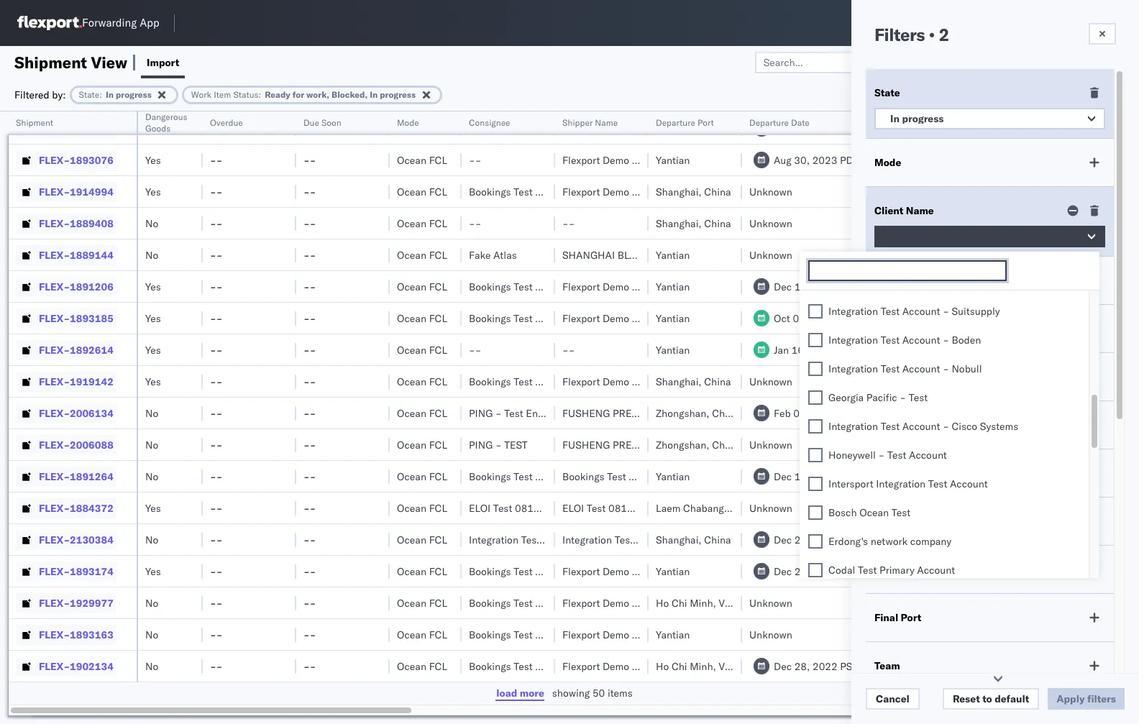 Task type: describe. For each thing, give the bounding box(es) containing it.
feb for feb 08, 2023 pst
[[774, 407, 791, 420]]

pst down oct 04, 2023 pdt
[[1003, 343, 1021, 356]]

showing
[[552, 687, 590, 700]]

systems
[[980, 420, 1019, 433]]

bookings for flex-1929977
[[469, 597, 511, 610]]

shipper name inside button
[[563, 117, 618, 128]]

erdong's
[[829, 535, 868, 548]]

in progress
[[891, 112, 944, 125]]

mar 03, 2023 pst
[[939, 122, 1024, 135]]

integration test account - boden
[[829, 334, 981, 347]]

bookings for flex-1893163
[[469, 628, 511, 641]]

forwarding app
[[82, 16, 159, 30]]

codal
[[829, 564, 855, 577]]

los for flex-1891264
[[1080, 470, 1097, 483]]

flexport for 1902134
[[563, 660, 600, 673]]

1 vertical spatial departure port
[[875, 419, 947, 432]]

no for flex-1891264
[[145, 470, 158, 483]]

pst up aug 30, 2023 pdt
[[838, 122, 855, 135]]

laem
[[656, 502, 681, 515]]

integration test account - suitsupply
[[829, 305, 1000, 318]]

2023 up systems
[[977, 407, 1002, 420]]

shanghai, for flex-1889408
[[656, 217, 702, 230]]

name left 04, on the right top of the page
[[928, 322, 956, 335]]

1919142
[[70, 375, 114, 388]]

account down 'integration test account - boden'
[[903, 362, 941, 375]]

ocean fcl for flex-1892614
[[397, 343, 447, 356]]

flexport demo shipper co. for 1893174
[[563, 565, 684, 578]]

bookings for flex-1911466
[[469, 122, 511, 135]]

2023 right 25,
[[810, 122, 835, 135]]

flexport demo shipper co. for 1893076
[[563, 154, 684, 167]]

chabang,
[[683, 502, 727, 515]]

demo for 1893163
[[603, 628, 629, 641]]

to
[[983, 693, 992, 706]]

load
[[497, 687, 517, 700]]

flex-1902134 button
[[16, 656, 116, 677]]

1 vertical spatial departure date
[[875, 467, 949, 480]]

los angeles,  for 1891264
[[1080, 470, 1139, 483]]

pst right 10:00
[[871, 533, 889, 546]]

name inside shipper name button
[[595, 117, 618, 128]]

fcl for flex-1884372
[[429, 502, 447, 515]]

Search Shipments (/) text field
[[864, 12, 1003, 34]]

flex-1893076
[[39, 154, 114, 167]]

2 vertical spatial arrival
[[875, 563, 907, 576]]

fusheng for ping - test entity
[[563, 407, 610, 420]]

angeles, for flex-1892614
[[1099, 343, 1139, 356]]

los angeles,  for 1891206
[[1080, 280, 1139, 293]]

bookings test consignee for flex-1914994
[[469, 185, 584, 198]]

los angeles,  for 1893076
[[1080, 154, 1139, 167]]

honeywell - test account
[[829, 449, 947, 462]]

import
[[147, 56, 179, 69]]

company
[[911, 535, 952, 548]]

cancel button
[[866, 688, 920, 710]]

2023 down oct 03, 2023 pdt
[[810, 343, 835, 356]]

1893076
[[70, 154, 114, 167]]

dangerous goods button
[[138, 109, 198, 135]]

dec for jan 24, 2023 pst
[[774, 660, 792, 673]]

flex-1919142
[[39, 375, 114, 388]]

1 vertical spatial arrival date
[[875, 563, 933, 576]]

bookings test shipper china
[[563, 470, 694, 483]]

arrival port
[[875, 515, 931, 528]]

flex- for 1891206
[[39, 280, 70, 293]]

3 resize handle column header from the left
[[279, 111, 296, 724]]

yes for flex-1893174
[[145, 565, 161, 578]]

bluetech
[[618, 249, 669, 261]]

2023 up suitsupply
[[975, 280, 1000, 293]]

ocean for 1893076
[[397, 154, 427, 167]]

bookings test consignee for flex-1891206
[[469, 280, 584, 293]]

mode button
[[390, 114, 447, 129]]

integration down honeywell - test account
[[876, 477, 926, 490]]

dangerous
[[145, 111, 187, 122]]

feb 08, 2023 pst
[[774, 407, 857, 420]]

1 vertical spatial final
[[875, 611, 899, 624]]

los for flex-1893076
[[1080, 154, 1097, 167]]

state : in progress
[[79, 89, 152, 100]]

thailand
[[730, 502, 770, 515]]

ping - test
[[469, 438, 528, 451]]

yantian for jan 16, 2023 pst
[[656, 343, 690, 356]]

flex-1891206 button
[[16, 277, 116, 297]]

flexport for 1911466
[[563, 122, 600, 135]]

load more
[[497, 687, 544, 700]]

shanghai
[[563, 249, 615, 261]]

consignee inside consignee button
[[469, 117, 510, 128]]

50
[[593, 687, 605, 700]]

co. for 1919142
[[670, 375, 684, 388]]

reset to default
[[953, 693, 1030, 706]]

22,
[[959, 470, 975, 483]]

fcl for flex-1893185
[[429, 312, 447, 325]]

flex- for 1911466
[[39, 122, 70, 135]]

load more button
[[496, 686, 545, 701]]

flex- for 2130384
[[39, 533, 70, 546]]

account down integration test account - suitsupply
[[903, 334, 941, 347]]

1 081801 from the left
[[515, 502, 552, 515]]

name right client on the top of the page
[[906, 204, 934, 217]]

soon
[[322, 117, 341, 128]]

flex- for 2006088
[[39, 438, 70, 451]]

pst right 17:30
[[1034, 533, 1051, 546]]

co. for 1893163
[[670, 628, 684, 641]]

2023 right 22,
[[977, 470, 1002, 483]]

dec 28, 2022 pst for ho chi minh, vietnam
[[774, 660, 858, 673]]

name right vessel
[[908, 370, 936, 383]]

dec for jan 31, 2023 17:30 pst
[[774, 533, 792, 546]]

los angeles,  for 1889144
[[1080, 249, 1139, 261]]

ocean fcl for flex-1891264
[[397, 470, 447, 483]]

shanghai, china for flex-1889408
[[656, 217, 731, 230]]

flex-1889144
[[39, 249, 114, 261]]

dangerous goods
[[145, 111, 187, 134]]

resize handle column header for departure port
[[725, 111, 742, 724]]

los angeles,  for 1911466
[[1080, 122, 1139, 135]]

codal test primary account
[[829, 564, 955, 577]]

1 vertical spatial mode
[[875, 156, 902, 169]]

chi for los angeles, 
[[672, 660, 687, 673]]

2006088
[[70, 438, 114, 451]]

pst right mar
[[1006, 122, 1024, 135]]

angeles, for flex-1889408
[[1099, 217, 1139, 230]]

import button
[[141, 46, 185, 78]]

network
[[871, 535, 908, 548]]

16, for jan
[[792, 343, 807, 356]]

feb 22, 2023 pst
[[939, 470, 1023, 483]]

atlas
[[493, 249, 517, 261]]

integration test account - cisco systems
[[829, 420, 1019, 433]]

0 horizontal spatial progress
[[116, 89, 152, 100]]

pst up default
[[1003, 660, 1021, 673]]

flex-1919142 button
[[16, 372, 116, 392]]

co. for 1893185
[[670, 312, 684, 325]]

2 yantian from the top
[[656, 249, 690, 261]]

pdt for oct 03, 2023 pdt
[[839, 312, 857, 325]]

bookings test consignee for flex-1929977
[[469, 597, 584, 610]]

yes for flex-1891206
[[145, 280, 161, 293]]

pst right 22,
[[1005, 470, 1023, 483]]

fcl for flex-2006088
[[429, 438, 447, 451]]

04,
[[958, 312, 974, 325]]

demo for 1893174
[[603, 565, 629, 578]]

long for laem chabang, thailand
[[1080, 502, 1103, 515]]

flexport demo shipper (vietnam) for rotterdam,
[[563, 597, 720, 610]]

2 : from the left
[[259, 89, 261, 100]]

2
[[939, 24, 949, 45]]

china for flex-1914994
[[704, 185, 731, 198]]

showing 50 items
[[552, 687, 633, 700]]

flexport for 1893174
[[563, 565, 600, 578]]

demo for 1902134
[[603, 660, 629, 673]]

flex-1893185 button
[[16, 308, 116, 328]]

client
[[875, 204, 904, 217]]

account up consignee name
[[903, 305, 941, 318]]

dec 13, 2022 pst
[[774, 280, 858, 293]]

co. for 1893076
[[670, 154, 684, 167]]

minh, for rotterdam, n
[[690, 597, 716, 610]]

bookings test consignee for flex-1911466
[[469, 122, 584, 135]]

resize handle column header for consignee
[[538, 111, 555, 724]]

angeles, for flex-1911466
[[1099, 122, 1139, 135]]

1 : from the left
[[99, 89, 102, 100]]

flex- for 1889144
[[39, 249, 70, 261]]

pst up oct 04, 2023 pdt
[[1003, 280, 1021, 293]]

account down integration test account - cisco systems at bottom right
[[909, 449, 947, 462]]

flexport for 1919142
[[563, 375, 600, 388]]

bookings for flex-1902134
[[469, 660, 511, 673]]

status
[[233, 89, 259, 100]]

17:30
[[1003, 533, 1031, 546]]

name up integration test account - suitsupply
[[915, 274, 943, 287]]

mar
[[939, 122, 957, 135]]

flexport for 1893163
[[563, 628, 600, 641]]

demo for 1891206
[[603, 280, 629, 293]]

jan for flex-2130384
[[939, 533, 955, 546]]

default
[[995, 693, 1030, 706]]

file
[[993, 56, 1011, 69]]

1 eloi test 081801 from the left
[[469, 502, 552, 515]]

nobull
[[952, 362, 982, 375]]

dec 16, 2022 pst
[[774, 470, 858, 483]]

no for flex-1889144
[[145, 249, 158, 261]]

arrival inside button
[[915, 117, 940, 128]]

account up the 31, in the right of the page
[[950, 477, 988, 490]]

2023 right 17,
[[975, 343, 1000, 356]]

los for flex-1902134
[[1080, 660, 1097, 673]]

2 081801 from the left
[[609, 502, 646, 515]]

pst up oct 03, 2023 pdt
[[840, 280, 858, 293]]

2 eloi test 081801 from the left
[[563, 502, 646, 515]]

bookings test consignee for flex-1919142
[[469, 375, 584, 388]]

filters
[[875, 24, 925, 45]]

arrival date button
[[908, 114, 1059, 129]]

erdong's network company
[[829, 535, 952, 548]]

due soon
[[304, 117, 341, 128]]

flexport. image
[[17, 16, 82, 30]]

shanghai, for flex-2130384
[[656, 533, 702, 546]]

goods
[[145, 123, 171, 134]]

yantian for aug 30, 2023 pdt
[[656, 154, 690, 167]]

shanghai bluetech co., ltd
[[563, 249, 713, 261]]

china for flex-2130384
[[704, 533, 731, 546]]

2 eloi from the left
[[563, 502, 584, 515]]

flex- for 1893174
[[39, 565, 70, 578]]

jan left 25,
[[774, 122, 789, 135]]

(vietnam) for rotterdam,
[[670, 597, 720, 610]]

shipper for flex-1891264
[[629, 470, 664, 483]]

flex-1911466 button
[[16, 118, 116, 138]]

work,
[[307, 89, 329, 100]]

flex- for 1893163
[[39, 628, 70, 641]]

flex-1914994
[[39, 185, 114, 198]]

chi for rotterdam, n
[[672, 597, 687, 610]]

2023 down dec 13, 2022 pst
[[811, 312, 836, 325]]

ocean for 1892614
[[397, 343, 427, 356]]

1 horizontal spatial shipper name
[[875, 274, 943, 287]]

china for flex-2006134
[[712, 407, 739, 420]]

8 yantian from the top
[[656, 628, 690, 641]]

resize handle column header for shipment
[[119, 111, 137, 724]]

feb 14, 2023 pst
[[939, 407, 1023, 420]]

consignee for flex-1919142
[[535, 375, 584, 388]]

1 vertical spatial arrival
[[875, 515, 907, 528]]

intersport
[[829, 477, 874, 490]]

4 resize handle column header from the left
[[373, 111, 390, 724]]

1892614
[[70, 343, 114, 356]]

los angeles,  for 1919142
[[1080, 375, 1139, 388]]

co. for 1891206
[[670, 280, 684, 293]]

2022 for jan 16, 2023 pst
[[813, 280, 838, 293]]

28, for ho chi minh, vietnam
[[795, 660, 810, 673]]

boden
[[952, 334, 981, 347]]

08,
[[794, 407, 809, 420]]

zhongshan, for ping - test
[[656, 438, 710, 451]]

shipper name button
[[555, 114, 634, 129]]

flex-2130384 button
[[16, 530, 116, 550]]

reset to default button
[[943, 688, 1040, 710]]

flex-1893174
[[39, 565, 114, 578]]

co. for 1914994
[[670, 185, 684, 198]]



Task type: vqa. For each thing, say whether or not it's contained in the screenshot.
FLEX-1893185 Bookings
yes



Task type: locate. For each thing, give the bounding box(es) containing it.
ocean for 1893174
[[397, 565, 427, 578]]

vietnam for rotterdam,
[[719, 597, 756, 610]]

2 vertical spatial ltd
[[692, 438, 709, 451]]

jan 16, 2023 pst down oct 03, 2023 pdt
[[774, 343, 855, 356]]

0 horizontal spatial 081801
[[515, 502, 552, 515]]

flex- inside "button"
[[39, 597, 70, 610]]

los angeles,  for 1914994
[[1080, 185, 1139, 198]]

3 los angeles,  from the top
[[1080, 185, 1139, 198]]

ocean for 1891264
[[397, 470, 427, 483]]

2 yes from the top
[[145, 185, 161, 198]]

flex- for 1892614
[[39, 343, 70, 356]]

2023 right 04, on the right top of the page
[[977, 312, 1002, 325]]

ho chi minh, vietnam
[[656, 597, 756, 610], [656, 660, 756, 673]]

0 vertical spatial jan 16, 2023 pst
[[939, 280, 1021, 293]]

flex- down flex-1893076 button
[[39, 185, 70, 198]]

name left 'ningbo' in the top right of the page
[[595, 117, 618, 128]]

0 vertical spatial minh,
[[690, 597, 716, 610]]

1 horizontal spatial final
[[1080, 117, 1100, 128]]

no right '1902134'
[[145, 660, 158, 673]]

ocean for 2006088
[[397, 438, 427, 451]]

honeywell
[[829, 449, 876, 462]]

13 ocean fcl from the top
[[397, 502, 447, 515]]

angeles, for flex-1893163
[[1099, 628, 1139, 641]]

integration
[[829, 305, 878, 318], [829, 334, 878, 347], [829, 362, 878, 375], [829, 420, 878, 433], [876, 477, 926, 490]]

oct
[[774, 312, 790, 325], [939, 312, 956, 325]]

dec 28, 2022 pst
[[774, 565, 858, 578], [774, 660, 858, 673]]

1 n from the top
[[1134, 533, 1139, 546]]

yes down "goods"
[[145, 154, 161, 167]]

no for flex-2130384
[[145, 533, 158, 546]]

fcl for flex-1893163
[[429, 628, 447, 641]]

yes
[[145, 154, 161, 167], [145, 185, 161, 198], [145, 280, 161, 293], [145, 312, 161, 325], [145, 343, 161, 356], [145, 375, 161, 388], [145, 502, 161, 515], [145, 565, 161, 578]]

6 ocean fcl from the top
[[397, 280, 447, 293]]

shipment down filtered
[[16, 117, 53, 128]]

13, for 2023
[[957, 565, 973, 578]]

5 los from the top
[[1080, 249, 1097, 261]]

reset
[[953, 693, 980, 706]]

oct left 04, on the right top of the page
[[939, 312, 956, 325]]

ho chi minh, vietnam for los angeles, 
[[656, 660, 756, 673]]

2 2022 from the top
[[813, 470, 838, 483]]

1 vertical spatial ltd
[[692, 407, 709, 420]]

dec
[[774, 280, 792, 293], [774, 470, 792, 483], [774, 533, 792, 546], [774, 565, 792, 578], [774, 660, 792, 673]]

zhongshan, for ping - test entity
[[656, 407, 710, 420]]

ocean fcl for flex-1893163
[[397, 628, 447, 641]]

1911466
[[70, 122, 114, 135]]

1 flex- from the top
[[39, 122, 70, 135]]

yes right the 1891206
[[145, 280, 161, 293]]

dec 28, 2022 pst down dec 24, 2022 10:00 pst
[[774, 565, 858, 578]]

0 vertical spatial ho
[[656, 597, 669, 610]]

shipper inside shipper name button
[[563, 117, 593, 128]]

flex- down flex-1929977 "button"
[[39, 628, 70, 641]]

flex-1891206
[[39, 280, 114, 293]]

2 demo from the top
[[603, 154, 629, 167]]

0 horizontal spatial in
[[106, 89, 114, 100]]

1 horizontal spatial departure date
[[875, 467, 949, 480]]

2 dec from the top
[[774, 470, 792, 483]]

0 horizontal spatial eloi test 081801
[[469, 502, 552, 515]]

5 dec from the top
[[774, 660, 792, 673]]

0 vertical spatial 28,
[[795, 565, 810, 578]]

los for flex-1889144
[[1080, 249, 1097, 261]]

bosch ocean test
[[829, 506, 911, 519]]

vessel name
[[875, 370, 936, 383]]

final port inside button
[[1080, 117, 1118, 128]]

0 vertical spatial 24,
[[795, 533, 810, 546]]

due
[[304, 117, 319, 128]]

6 demo from the top
[[603, 375, 629, 388]]

2 vertical spatial 16,
[[795, 470, 810, 483]]

pdt down jan 25, 2023 pst
[[840, 154, 859, 167]]

1 yantian from the top
[[656, 154, 690, 167]]

fake atlas
[[469, 249, 517, 261]]

2022 for jan 13, 2023 pst
[[813, 565, 838, 578]]

18 fcl from the top
[[429, 660, 447, 673]]

fusheng
[[563, 407, 610, 420], [563, 438, 610, 451]]

progress inside button
[[902, 112, 944, 125]]

0 vertical spatial shipment
[[14, 52, 87, 72]]

0 horizontal spatial 13,
[[795, 280, 810, 293]]

flex- up the flex-1892614 'button'
[[39, 312, 70, 325]]

0 horizontal spatial eloi
[[469, 502, 491, 515]]

flexport for 1929977
[[563, 597, 600, 610]]

3 shanghai, from the top
[[656, 375, 702, 388]]

integration for integration test account - cisco systems
[[829, 420, 878, 433]]

1 vertical spatial long
[[1080, 502, 1103, 515]]

081801
[[515, 502, 552, 515], [609, 502, 646, 515]]

2022 up oct 03, 2023 pdt
[[813, 280, 838, 293]]

1 horizontal spatial progress
[[380, 89, 416, 100]]

precision
[[613, 407, 666, 420], [613, 438, 666, 451]]

integration test account - nobull
[[829, 362, 982, 375]]

10 flexport from the top
[[563, 660, 600, 673]]

11 angeles, from the top
[[1099, 565, 1139, 578]]

zhongshan, china for ping - test entity
[[656, 407, 739, 420]]

final
[[1080, 117, 1100, 128], [875, 611, 899, 624]]

0 horizontal spatial final port
[[875, 611, 922, 624]]

6 yes from the top
[[145, 375, 161, 388]]

2023 right the 31, in the right of the page
[[975, 533, 1000, 546]]

5 flexport demo shipper co. from the top
[[563, 312, 684, 325]]

no
[[145, 122, 158, 135], [145, 217, 158, 230], [145, 249, 158, 261], [145, 407, 158, 420], [145, 438, 158, 451], [145, 470, 158, 483], [145, 533, 158, 546], [145, 597, 158, 610], [145, 628, 158, 641], [145, 660, 158, 673]]

2022 left 10:00
[[813, 533, 838, 546]]

2 oct from the left
[[939, 312, 956, 325]]

2023 right mar
[[978, 122, 1003, 135]]

2 vertical spatial co.,
[[669, 438, 689, 451]]

flex- down flex-1914994 button
[[39, 217, 70, 230]]

shanghai, china for flex-2130384
[[656, 533, 731, 546]]

jan down company
[[939, 565, 955, 578]]

2 horizontal spatial progress
[[902, 112, 944, 125]]

flex- up flex-1893076 button
[[39, 122, 70, 135]]

0 horizontal spatial jan 16, 2023 pst
[[774, 343, 855, 356]]

16, left intersport
[[795, 470, 810, 483]]

1 flexport from the top
[[563, 122, 600, 135]]

filters • 2
[[875, 24, 949, 45]]

2 flexport from the top
[[563, 154, 600, 167]]

resize handle column header for arrival date
[[1056, 111, 1073, 724]]

8 los angeles,  from the top
[[1080, 375, 1139, 388]]

fcl for flex-1929977
[[429, 597, 447, 610]]

yes for flex-1893076
[[145, 154, 161, 167]]

no right the 1893163
[[145, 628, 158, 641]]

0 vertical spatial precision
[[613, 407, 666, 420]]

departure date down honeywell - test account
[[875, 467, 949, 480]]

1 shanghai, from the top
[[656, 185, 702, 198]]

shipper for flex-1893174
[[632, 565, 668, 578]]

9 los angeles,  from the top
[[1080, 407, 1139, 420]]

vietnam
[[719, 597, 756, 610], [719, 660, 756, 673]]

0 vertical spatial mode
[[397, 117, 419, 128]]

in left mar
[[891, 112, 900, 125]]

1 horizontal spatial departure port
[[875, 419, 947, 432]]

1 oct from the left
[[774, 312, 790, 325]]

test
[[504, 438, 528, 451]]

0 vertical spatial fusheng precision co., ltd
[[563, 407, 709, 420]]

1889144
[[70, 249, 114, 261]]

13 angeles, from the top
[[1099, 660, 1139, 673]]

0 vertical spatial (vietnam)
[[670, 597, 720, 610]]

in right blocked,
[[370, 89, 378, 100]]

integration for integration test account - suitsupply
[[829, 305, 878, 318]]

0 vertical spatial dec 28, 2022 pst
[[774, 565, 858, 578]]

primary
[[880, 564, 915, 577]]

pst up systems
[[1005, 407, 1023, 420]]

16, down oct 03, 2023 pdt
[[792, 343, 807, 356]]

4 bookings test consignee from the top
[[469, 312, 584, 325]]

1 vertical spatial beach,
[[1105, 502, 1137, 515]]

pst left "team"
[[840, 660, 858, 673]]

flexport for 1893076
[[563, 154, 600, 167]]

demo for 1893076
[[603, 154, 629, 167]]

1 flexport demo shipper co. from the top
[[563, 122, 684, 135]]

2 no from the top
[[145, 217, 158, 230]]

dec for feb 22, 2023 pst
[[774, 470, 792, 483]]

team
[[875, 660, 900, 673]]

8 flex- from the top
[[39, 343, 70, 356]]

0 vertical spatial shipper name
[[563, 117, 618, 128]]

8 flexport demo shipper co. from the top
[[563, 628, 684, 641]]

0 vertical spatial arrival date
[[915, 117, 961, 128]]

departure date inside button
[[750, 117, 810, 128]]

1 horizontal spatial in
[[370, 89, 378, 100]]

1 vertical spatial ho chi minh, vietnam
[[656, 660, 756, 673]]

1 horizontal spatial state
[[875, 86, 900, 99]]

ocean for 1893185
[[397, 312, 427, 325]]

bookings test consignee for flex-1893163
[[469, 628, 584, 641]]

0 vertical spatial arrival
[[915, 117, 940, 128]]

1 vertical spatial dec 28, 2022 pst
[[774, 660, 858, 673]]

los angeles,  for 1902134
[[1080, 660, 1139, 673]]

9 no from the top
[[145, 628, 158, 641]]

7 los from the top
[[1080, 343, 1097, 356]]

8 co. from the top
[[670, 628, 684, 641]]

16 ocean fcl from the top
[[397, 597, 447, 610]]

ho chi minh, vietnam for rotterdam, n
[[656, 597, 756, 610]]

angeles, for flex-1891264
[[1099, 470, 1139, 483]]

feb left 22,
[[939, 470, 957, 483]]

2023 down jan 31, 2023 17:30 pst
[[975, 565, 1000, 578]]

2 ocean fcl from the top
[[397, 154, 447, 167]]

state right the "by:"
[[79, 89, 99, 100]]

jan up 'reset'
[[939, 660, 955, 673]]

ocean for 1889408
[[397, 217, 427, 230]]

3 shanghai, china from the top
[[656, 375, 731, 388]]

2022 left "team"
[[813, 660, 838, 673]]

2022 down honeywell
[[813, 470, 838, 483]]

ocean fcl for flex-1893076
[[397, 154, 447, 167]]

5 co. from the top
[[670, 312, 684, 325]]

ocean fcl
[[397, 122, 447, 135], [397, 154, 447, 167], [397, 185, 447, 198], [397, 217, 447, 230], [397, 249, 447, 261], [397, 280, 447, 293], [397, 312, 447, 325], [397, 343, 447, 356], [397, 375, 447, 388], [397, 407, 447, 420], [397, 438, 447, 451], [397, 470, 447, 483], [397, 502, 447, 515], [397, 533, 447, 546], [397, 565, 447, 578], [397, 597, 447, 610], [397, 628, 447, 641], [397, 660, 447, 673]]

ping left test
[[469, 438, 493, 451]]

departure date up "aug"
[[750, 117, 810, 128]]

flex- up flex-1929977 "button"
[[39, 565, 70, 578]]

yes right "1919142" at the bottom left of page
[[145, 375, 161, 388]]

resize handle column header for dangerous goods
[[186, 111, 203, 724]]

25,
[[792, 122, 807, 135]]

mode inside 'button'
[[397, 117, 419, 128]]

los for flex-2006134
[[1080, 407, 1097, 420]]

unknown
[[750, 185, 793, 198], [915, 185, 958, 198], [750, 217, 793, 230], [915, 217, 958, 230], [750, 249, 793, 261], [915, 249, 958, 261], [750, 375, 793, 388], [915, 375, 958, 388], [750, 438, 793, 451], [915, 438, 958, 451], [750, 502, 793, 515], [750, 597, 793, 610], [915, 597, 958, 610], [750, 628, 793, 641], [915, 628, 958, 641]]

1893174
[[70, 565, 114, 578]]

integration up honeywell
[[829, 420, 878, 433]]

ltd for test
[[692, 438, 709, 451]]

1 vertical spatial 28,
[[795, 660, 810, 673]]

fcl for flex-1914994
[[429, 185, 447, 198]]

state up in progress
[[875, 86, 900, 99]]

4 yantian from the top
[[656, 312, 690, 325]]

no for flex-1889408
[[145, 217, 158, 230]]

yes right "1884372"
[[145, 502, 161, 515]]

consignee for flex-1902134
[[535, 660, 584, 673]]

shipment
[[14, 52, 87, 72], [16, 117, 53, 128]]

1 beach, from the top
[[1105, 312, 1137, 325]]

9 ocean fcl from the top
[[397, 375, 447, 388]]

None checkbox
[[809, 304, 823, 319], [809, 391, 823, 405], [809, 448, 823, 463], [809, 477, 823, 491], [809, 534, 823, 549], [809, 304, 823, 319], [809, 391, 823, 405], [809, 448, 823, 463], [809, 477, 823, 491], [809, 534, 823, 549]]

4 flexport demo shipper co. from the top
[[563, 280, 684, 293]]

1 horizontal spatial mode
[[875, 156, 902, 169]]

0 horizontal spatial state
[[79, 89, 99, 100]]

6 no from the top
[[145, 470, 158, 483]]

7 demo from the top
[[603, 565, 629, 578]]

1 vertical spatial ping
[[469, 438, 493, 451]]

ping
[[469, 407, 493, 420], [469, 438, 493, 451]]

bookings test consignee for flex-1893174
[[469, 565, 584, 578]]

pdt down dec 13, 2022 pst
[[839, 312, 857, 325]]

1 horizontal spatial final port
[[1080, 117, 1118, 128]]

8 demo from the top
[[603, 597, 629, 610]]

17,
[[957, 343, 973, 356]]

resize handle column header
[[119, 111, 137, 724], [186, 111, 203, 724], [279, 111, 296, 724], [373, 111, 390, 724], [445, 111, 462, 724], [538, 111, 555, 724], [632, 111, 649, 724], [725, 111, 742, 724], [891, 111, 908, 724], [1056, 111, 1073, 724]]

0 horizontal spatial oct
[[774, 312, 790, 325]]

no for flex-1893163
[[145, 628, 158, 641]]

2 rotterdam, n from the top
[[1080, 597, 1139, 610]]

demo for 1929977
[[603, 597, 629, 610]]

flex-1902134
[[39, 660, 114, 673]]

2023 up to
[[975, 660, 1000, 673]]

no right 1889144
[[145, 249, 158, 261]]

flex- up flex-1893185 button
[[39, 280, 70, 293]]

13, down the 31, in the right of the page
[[957, 565, 973, 578]]

2 co. from the top
[[670, 154, 684, 167]]

0 horizontal spatial 03,
[[793, 312, 809, 325]]

9 flexport from the top
[[563, 628, 600, 641]]

yes for flex-1884372
[[145, 502, 161, 515]]

no down state : in progress
[[145, 122, 158, 135]]

6 yantian from the top
[[656, 470, 690, 483]]

zhongshan,
[[656, 407, 710, 420], [656, 438, 710, 451]]

consignee
[[469, 117, 510, 128], [535, 122, 584, 135], [535, 185, 584, 198], [535, 280, 584, 293], [535, 312, 584, 325], [875, 322, 925, 335], [535, 375, 584, 388], [535, 470, 584, 483], [535, 565, 584, 578], [535, 597, 584, 610], [535, 628, 584, 641], [535, 660, 584, 673]]

2022 for jan 31, 2023 17:30 pst
[[813, 533, 838, 546]]

port
[[698, 117, 714, 128], [1102, 117, 1118, 128], [927, 419, 947, 432], [910, 515, 931, 528], [901, 611, 922, 624]]

jan 16, 2023 pst
[[939, 280, 1021, 293], [774, 343, 855, 356]]

ocean for 1893163
[[397, 628, 427, 641]]

consignee for flex-1893174
[[535, 565, 584, 578]]

exception
[[1013, 56, 1060, 69]]

flex-1893076 button
[[16, 150, 116, 170]]

0 vertical spatial n
[[1134, 533, 1139, 546]]

1 yes from the top
[[145, 154, 161, 167]]

dec for jan 16, 2023 pst
[[774, 280, 792, 293]]

14 fcl from the top
[[429, 533, 447, 546]]

ltd for test
[[692, 407, 709, 420]]

ocean fcl for flex-1929977
[[397, 597, 447, 610]]

china for flex-1889408
[[704, 217, 731, 230]]

0 horizontal spatial departure date
[[750, 117, 810, 128]]

2 flexport demo shipper co. from the top
[[563, 154, 684, 167]]

11 ocean fcl from the top
[[397, 438, 447, 451]]

yes right 1892614
[[145, 343, 161, 356]]

0 vertical spatial fusheng
[[563, 407, 610, 420]]

1 eloi from the left
[[469, 502, 491, 515]]

1 vertical spatial vietnam
[[719, 660, 756, 673]]

0 horizontal spatial :
[[99, 89, 102, 100]]

1 vertical spatial n
[[1134, 597, 1139, 610]]

no for flex-2006088
[[145, 438, 158, 451]]

1 los from the top
[[1080, 122, 1097, 135]]

2 precision from the top
[[613, 438, 666, 451]]

3 flexport from the top
[[563, 185, 600, 198]]

1 resize handle column header from the left
[[119, 111, 137, 724]]

los angeles, 
[[1080, 122, 1139, 135], [1080, 154, 1139, 167], [1080, 185, 1139, 198], [1080, 217, 1139, 230], [1080, 249, 1139, 261], [1080, 280, 1139, 293], [1080, 343, 1139, 356], [1080, 375, 1139, 388], [1080, 407, 1139, 420], [1080, 470, 1139, 483], [1080, 565, 1139, 578], [1080, 628, 1139, 641], [1080, 660, 1139, 673]]

1 vertical spatial final port
[[875, 611, 922, 624]]

long for yantian
[[1080, 312, 1103, 325]]

flex-1892614
[[39, 343, 114, 356]]

1 vertical spatial minh,
[[690, 660, 716, 673]]

•
[[929, 24, 935, 45]]

1 long from the top
[[1080, 312, 1103, 325]]

1 vertical spatial long beach, 
[[1080, 502, 1139, 515]]

shipment for shipment view
[[14, 52, 87, 72]]

flexport demo shipper co. for 1893185
[[563, 312, 684, 325]]

2023 right 08,
[[812, 407, 837, 420]]

1 vertical spatial ho
[[656, 660, 669, 673]]

18 flex- from the top
[[39, 660, 70, 673]]

4 yes from the top
[[145, 312, 161, 325]]

Search... text field
[[755, 51, 912, 73]]

24, up 'reset'
[[957, 660, 973, 673]]

angeles, for flex-2006134
[[1099, 407, 1139, 420]]

0 vertical spatial long beach, 
[[1080, 312, 1139, 325]]

6 co. from the top
[[670, 375, 684, 388]]

18 ocean fcl from the top
[[397, 660, 447, 673]]

angeles, for flex-1914994
[[1099, 185, 1139, 198]]

ping for ping - test
[[469, 438, 493, 451]]

shanghai, china
[[656, 185, 731, 198], [656, 217, 731, 230], [656, 375, 731, 388], [656, 533, 731, 546]]

flexport demo shipper co. for 1919142
[[563, 375, 684, 388]]

28, for yantian
[[795, 565, 810, 578]]

2 fusheng from the top
[[563, 438, 610, 451]]

eloi down ping - test
[[469, 502, 491, 515]]

3 no from the top
[[145, 249, 158, 261]]

fusheng up the bookings test shipper china on the bottom of the page
[[563, 438, 610, 451]]

6 resize handle column header from the left
[[538, 111, 555, 724]]

flex-1914994 button
[[16, 182, 116, 202]]

081801 down the bookings test shipper china on the bottom of the page
[[609, 502, 646, 515]]

0 vertical spatial ping
[[469, 407, 493, 420]]

cancel
[[876, 693, 910, 706]]

2 horizontal spatial in
[[891, 112, 900, 125]]

ocean for 2006134
[[397, 407, 427, 420]]

phoenix
[[1080, 438, 1117, 451]]

shipper for flex-1929977
[[632, 597, 668, 610]]

flex-2006134
[[39, 407, 114, 420]]

0 vertical spatial departure port
[[656, 117, 714, 128]]

arrival date inside button
[[915, 117, 961, 128]]

1 vertical spatial shipper name
[[875, 274, 943, 287]]

eloi test 081801
[[469, 502, 552, 515], [563, 502, 646, 515]]

3 angeles, from the top
[[1099, 185, 1139, 198]]

no right 2006088
[[145, 438, 158, 451]]

11 fcl from the top
[[429, 438, 447, 451]]

flex- up flex-1893163 button
[[39, 597, 70, 610]]

6 angeles, from the top
[[1099, 280, 1139, 293]]

in inside in progress button
[[891, 112, 900, 125]]

7 flex- from the top
[[39, 312, 70, 325]]

0 vertical spatial long
[[1080, 312, 1103, 325]]

5 resize handle column header from the left
[[445, 111, 462, 724]]

0 vertical spatial rotterdam, n
[[1080, 533, 1139, 546]]

feb left 14,
[[939, 407, 957, 420]]

yes right the 1914994
[[145, 185, 161, 198]]

0 horizontal spatial 24,
[[795, 533, 810, 546]]

long
[[1080, 312, 1103, 325], [1080, 502, 1103, 515]]

flex- up flex-1893174 button
[[39, 533, 70, 546]]

03, down dec 13, 2022 pst
[[793, 312, 809, 325]]

0 horizontal spatial departure port
[[656, 117, 714, 128]]

pst down georgia
[[839, 407, 857, 420]]

0 vertical spatial ho chi minh, vietnam
[[656, 597, 756, 610]]

rotterdam, n for ho chi minh, vietnam
[[1080, 597, 1139, 610]]

yantian for dec 13, 2022 pst
[[656, 280, 690, 293]]

1 horizontal spatial jan 16, 2023 pst
[[939, 280, 1021, 293]]

consignee for flex-1911466
[[535, 122, 584, 135]]

4 dec from the top
[[774, 565, 792, 578]]

6 los angeles,  from the top
[[1080, 280, 1139, 293]]

0 vertical spatial co.,
[[672, 249, 693, 261]]

11 los angeles,  from the top
[[1080, 565, 1139, 578]]

demo for 1919142
[[603, 375, 629, 388]]

aug
[[774, 154, 792, 167]]

work
[[191, 89, 212, 100]]

flex-1889408
[[39, 217, 114, 230]]

integration down dec 13, 2022 pst
[[829, 305, 878, 318]]

suitsupply
[[952, 305, 1000, 318]]

final inside button
[[1080, 117, 1100, 128]]

1 vertical spatial 24,
[[957, 660, 973, 673]]

for
[[293, 89, 304, 100]]

aug 30, 2023 pdt
[[774, 154, 859, 167]]

24, left erdong's on the right of the page
[[795, 533, 810, 546]]

15 flex- from the top
[[39, 565, 70, 578]]

1 chi from the top
[[672, 597, 687, 610]]

03, right mar
[[960, 122, 976, 135]]

georgia pacific - test
[[829, 391, 928, 404]]

integration down oct 03, 2023 pdt
[[829, 334, 878, 347]]

mode
[[397, 117, 419, 128], [875, 156, 902, 169]]

14,
[[959, 407, 975, 420]]

consignee for flex-1914994
[[535, 185, 584, 198]]

13, up oct 03, 2023 pdt
[[795, 280, 810, 293]]

1 minh, from the top
[[690, 597, 716, 610]]

chi
[[672, 597, 687, 610], [672, 660, 687, 673]]

rotterdam, for ho chi minh, vietnam
[[1080, 597, 1132, 610]]

0 vertical spatial chi
[[672, 597, 687, 610]]

1 fcl from the top
[[429, 122, 447, 135]]

1 horizontal spatial 24,
[[957, 660, 973, 673]]

integration up georgia
[[829, 362, 878, 375]]

1 vertical spatial 13,
[[957, 565, 973, 578]]

pst down 17:30
[[1003, 565, 1021, 578]]

1 horizontal spatial eloi test 081801
[[563, 502, 646, 515]]

flex- down flex-2006088 button
[[39, 470, 70, 483]]

None checkbox
[[809, 333, 823, 347], [809, 362, 823, 376], [809, 419, 823, 434], [809, 506, 823, 520], [809, 563, 823, 578], [809, 333, 823, 347], [809, 362, 823, 376], [809, 419, 823, 434], [809, 506, 823, 520], [809, 563, 823, 578]]

1 horizontal spatial :
[[259, 89, 261, 100]]

16, up suitsupply
[[957, 280, 973, 293]]

cisco
[[952, 420, 978, 433]]

more
[[520, 687, 544, 700]]

1 vertical spatial co.,
[[669, 407, 689, 420]]

flexport demo shipper co. for 1893163
[[563, 628, 684, 641]]

angeles, for flex-1891206
[[1099, 280, 1139, 293]]

forwarding
[[82, 16, 137, 30]]

1 horizontal spatial 03,
[[960, 122, 976, 135]]

co.,
[[672, 249, 693, 261], [669, 407, 689, 420], [669, 438, 689, 451]]

2 dec 28, 2022 pst from the top
[[774, 660, 858, 673]]

oct for oct 04, 2023 pdt
[[939, 312, 956, 325]]

dec 28, 2022 pst left "team"
[[774, 660, 858, 673]]

1 vertical spatial (vietnam)
[[670, 660, 720, 673]]

ocean for 1929977
[[397, 597, 427, 610]]

long beach, 
[[1080, 312, 1139, 325], [1080, 502, 1139, 515]]

test
[[514, 122, 533, 135], [514, 185, 533, 198], [514, 280, 533, 293], [881, 305, 900, 318], [514, 312, 533, 325], [881, 334, 900, 347], [881, 362, 900, 375], [514, 375, 533, 388], [909, 391, 928, 404], [504, 407, 523, 420], [881, 420, 900, 433], [888, 449, 907, 462], [514, 470, 533, 483], [607, 470, 626, 483], [929, 477, 948, 490], [493, 502, 512, 515], [587, 502, 606, 515], [892, 506, 911, 519], [858, 564, 877, 577], [514, 565, 533, 578], [514, 597, 533, 610], [514, 628, 533, 641], [514, 660, 533, 673]]

1 vertical spatial jan 16, 2023 pst
[[774, 343, 855, 356]]

bosch
[[829, 506, 857, 519]]

0 vertical spatial ltd
[[695, 249, 713, 261]]

shipment inside button
[[16, 117, 53, 128]]

yes for flex-1892614
[[145, 343, 161, 356]]

yes right 1893185 at the top left of the page
[[145, 312, 161, 325]]

ocean fcl for flex-1891206
[[397, 280, 447, 293]]

filtered
[[14, 88, 49, 101]]

1 28, from the top
[[795, 565, 810, 578]]

5 fcl from the top
[[429, 249, 447, 261]]

in
[[106, 89, 114, 100], [370, 89, 378, 100], [891, 112, 900, 125]]

flex- up flex-1919142 button
[[39, 343, 70, 356]]

departure port inside button
[[656, 117, 714, 128]]

view
[[91, 52, 127, 72]]

los
[[1080, 122, 1097, 135], [1080, 154, 1097, 167], [1080, 185, 1097, 198], [1080, 217, 1097, 230], [1080, 249, 1097, 261], [1080, 280, 1097, 293], [1080, 343, 1097, 356], [1080, 375, 1097, 388], [1080, 407, 1097, 420], [1080, 470, 1097, 483], [1080, 565, 1097, 578], [1080, 628, 1097, 641], [1080, 660, 1097, 673]]

item
[[214, 89, 231, 100]]

yes right 1893174
[[145, 565, 161, 578]]

1 vertical spatial fusheng
[[563, 438, 610, 451]]

ho
[[656, 597, 669, 610], [656, 660, 669, 673]]

shipper for flex-1893163
[[632, 628, 668, 641]]

file exception button
[[971, 51, 1070, 73], [971, 51, 1070, 73]]

0 vertical spatial final port
[[1080, 117, 1118, 128]]

pst down honeywell
[[840, 470, 858, 483]]

2023 right 30,
[[813, 154, 838, 167]]

1 2022 from the top
[[813, 280, 838, 293]]

bookings test consignee
[[469, 122, 584, 135], [469, 185, 584, 198], [469, 280, 584, 293], [469, 312, 584, 325], [469, 375, 584, 388], [469, 470, 584, 483], [469, 565, 584, 578], [469, 597, 584, 610], [469, 628, 584, 641], [469, 660, 584, 673]]

1 vertical spatial flexport demo shipper (vietnam)
[[563, 660, 720, 673]]

eloi test 081801 down test
[[469, 502, 552, 515]]

1 horizontal spatial 13,
[[957, 565, 973, 578]]

no right 2006134
[[145, 407, 158, 420]]

account left cisco
[[903, 420, 941, 433]]

1 vertical spatial chi
[[672, 660, 687, 673]]

pdt right suitsupply
[[1004, 312, 1023, 325]]

1 ho chi minh, vietnam from the top
[[656, 597, 756, 610]]

6 bookings test consignee from the top
[[469, 470, 584, 483]]

2 bookings test consignee from the top
[[469, 185, 584, 198]]

ocean for 1884372
[[397, 502, 427, 515]]

1 vertical spatial 16,
[[792, 343, 807, 356]]

1 horizontal spatial eloi
[[563, 502, 584, 515]]

0 vertical spatial final
[[1080, 117, 1100, 128]]

0 vertical spatial 03,
[[960, 122, 976, 135]]

4 los angeles,  from the top
[[1080, 217, 1139, 230]]

ocean fcl for flex-1884372
[[397, 502, 447, 515]]

account down company
[[917, 564, 955, 577]]

flex- up flex-2130384 button
[[39, 502, 70, 515]]

5 yes from the top
[[145, 343, 161, 356]]

5 2022 from the top
[[813, 660, 838, 673]]

1 vertical spatial zhongshan, china
[[656, 438, 739, 451]]

1 vietnam from the top
[[719, 597, 756, 610]]

0 vertical spatial rotterdam,
[[1080, 533, 1132, 546]]

pst down erdong's on the right of the page
[[840, 565, 858, 578]]

4 flexport from the top
[[563, 280, 600, 293]]

account
[[903, 305, 941, 318], [903, 334, 941, 347], [903, 362, 941, 375], [903, 420, 941, 433], [909, 449, 947, 462], [950, 477, 988, 490], [917, 564, 955, 577]]

8 angeles, from the top
[[1099, 375, 1139, 388]]

co. for 1911466
[[670, 122, 684, 135]]

0 vertical spatial zhongshan,
[[656, 407, 710, 420]]

1 ocean fcl from the top
[[397, 122, 447, 135]]

app
[[140, 16, 159, 30]]

jan down oct 03, 2023 pdt
[[774, 343, 789, 356]]

departure port
[[656, 117, 714, 128], [875, 419, 947, 432]]

2130384
[[70, 533, 114, 546]]

forwarding app link
[[17, 16, 159, 30]]

flexport demo shipper co.
[[563, 122, 684, 135], [563, 154, 684, 167], [563, 185, 684, 198], [563, 280, 684, 293], [563, 312, 684, 325], [563, 375, 684, 388], [563, 565, 684, 578], [563, 628, 684, 641]]

fcl for flex-1891206
[[429, 280, 447, 293]]

1 demo from the top
[[603, 122, 629, 135]]

1 horizontal spatial 081801
[[609, 502, 646, 515]]

0 vertical spatial 16,
[[957, 280, 973, 293]]

0 vertical spatial vietnam
[[719, 597, 756, 610]]

georgia
[[829, 391, 864, 404]]

pst down oct 03, 2023 pdt
[[838, 343, 855, 356]]

4 ocean fcl from the top
[[397, 217, 447, 230]]

pacific
[[867, 391, 898, 404]]

jan left 17,
[[939, 343, 955, 356]]

0 horizontal spatial final
[[875, 611, 899, 624]]

1 bookings test consignee from the top
[[469, 122, 584, 135]]

6 flexport demo shipper co. from the top
[[563, 375, 684, 388]]

1902134
[[70, 660, 114, 673]]

consignee for flex-1893163
[[535, 628, 584, 641]]

ping up ping - test
[[469, 407, 493, 420]]

flex- down the flex-1892614 'button'
[[39, 375, 70, 388]]

0 vertical spatial departure date
[[750, 117, 810, 128]]

resize handle column header for mode
[[445, 111, 462, 724]]

yes for flex-1893185
[[145, 312, 161, 325]]

ready
[[265, 89, 290, 100]]

None text field
[[814, 265, 1006, 278]]

flex- for 2006134
[[39, 407, 70, 420]]

fcl for flex-1919142
[[429, 375, 447, 388]]

no right 1889408
[[145, 217, 158, 230]]

2022 for jan 24, 2023 pst
[[813, 660, 838, 673]]

0 vertical spatial beach,
[[1105, 312, 1137, 325]]

pdt
[[840, 154, 859, 167], [839, 312, 857, 325], [1004, 312, 1023, 325]]

oct down dec 13, 2022 pst
[[774, 312, 790, 325]]

feb left 08,
[[774, 407, 791, 420]]

4 flex- from the top
[[39, 217, 70, 230]]

jan up suitsupply
[[939, 280, 955, 293]]



